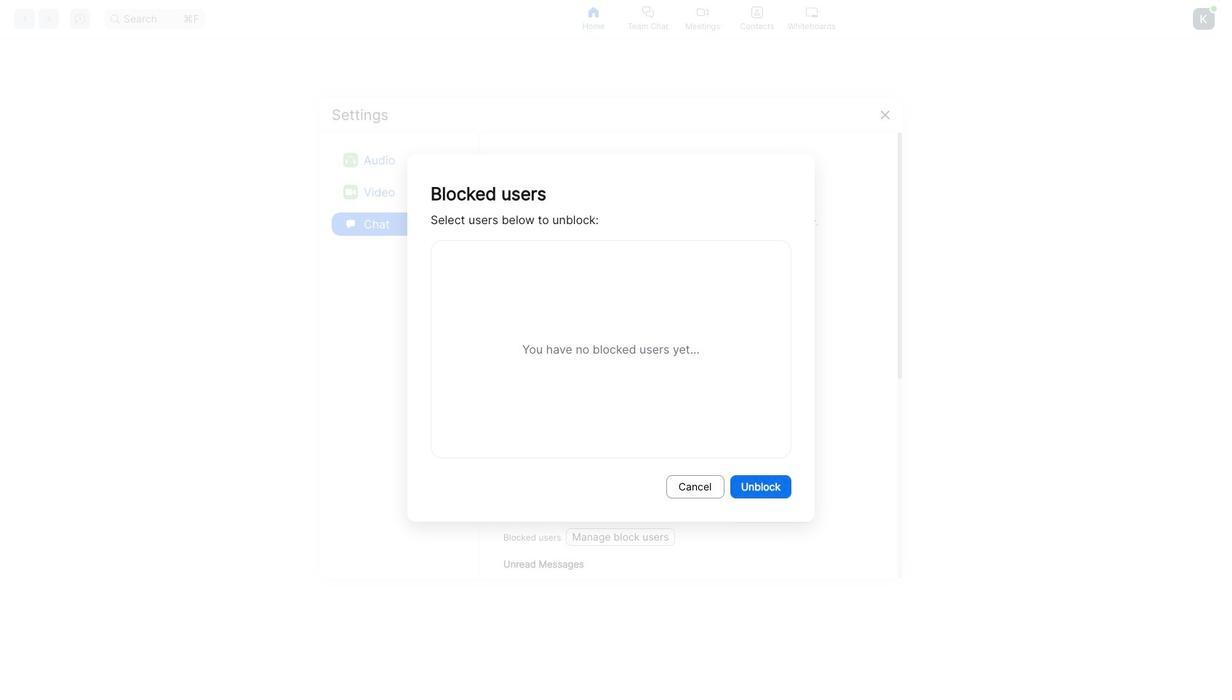 Task type: locate. For each thing, give the bounding box(es) containing it.
video on image
[[697, 6, 709, 18], [697, 6, 709, 18], [346, 187, 356, 197]]

settings tab list
[[332, 144, 468, 240]]

chat image
[[343, 216, 358, 231], [346, 219, 355, 228]]

team chat image
[[643, 6, 654, 18]]

video camera on image
[[381, 268, 413, 300], [381, 268, 413, 300]]

gray image
[[534, 421, 553, 440]]

schedule image
[[384, 392, 410, 421]]

unread messages. keep all unread messages on top in chat and channel lists element
[[521, 576, 759, 594]]

close image
[[880, 109, 891, 120], [880, 109, 891, 120]]

home small image
[[588, 6, 600, 18], [588, 6, 600, 18]]

whiteboard small image
[[806, 6, 818, 18], [806, 6, 818, 18]]

video on image inside image
[[346, 187, 356, 197]]

profile contact image
[[752, 6, 763, 18], [752, 6, 763, 18]]

tab list
[[567, 0, 839, 37]]

tab panel
[[0, 38, 1223, 676]]

magnifier image
[[111, 14, 119, 23]]

video on image
[[343, 184, 358, 199]]



Task type: vqa. For each thing, say whether or not it's contained in the screenshot.
Headphone image
yes



Task type: describe. For each thing, give the bounding box(es) containing it.
. change my status to "away" when i am inactive for element
[[521, 504, 730, 521]]

team chat image
[[643, 6, 654, 18]]

magnifier image
[[111, 14, 119, 23]]

customize the look of my sidebar. white image
[[504, 421, 522, 440]]

headphone image
[[346, 155, 356, 165]]

customize the behavior of my sidebar. only allow one section opened at a time element
[[521, 340, 686, 358]]

. organize by section element
[[521, 358, 603, 375]]

headphone image
[[343, 152, 358, 167]]



